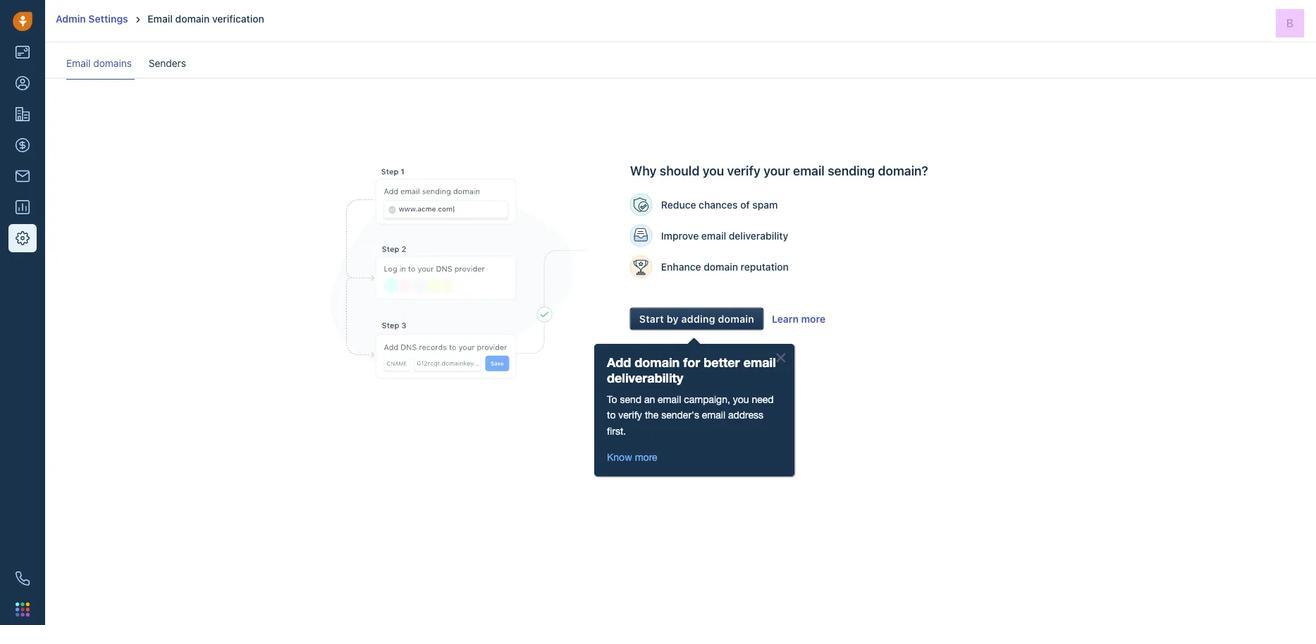 Task type: describe. For each thing, give the bounding box(es) containing it.
reduce
[[661, 198, 696, 210]]

domain inside button
[[718, 312, 754, 324]]

domain for enhance
[[704, 260, 738, 272]]

learn
[[772, 312, 799, 324]]

why
[[630, 163, 657, 178]]

chances
[[699, 198, 738, 210]]

you
[[703, 163, 724, 178]]

spam
[[753, 198, 778, 210]]

1 vertical spatial email
[[701, 229, 726, 241]]

start
[[639, 312, 664, 324]]

deliverability
[[729, 229, 788, 241]]

sending
[[828, 163, 875, 178]]

improve email deliverability
[[661, 229, 788, 241]]

admin settings
[[56, 13, 128, 25]]

senders link
[[134, 56, 186, 80]]

settings
[[88, 13, 128, 25]]

domain for email
[[175, 13, 210, 25]]

verification
[[212, 13, 264, 25]]

improve
[[661, 229, 699, 241]]

learn more link
[[772, 312, 826, 324]]

of
[[740, 198, 750, 210]]

enhance domain reputation
[[661, 260, 789, 272]]

start by adding domain
[[639, 312, 754, 324]]

email domains
[[66, 57, 132, 69]]

0 vertical spatial email
[[793, 163, 825, 178]]

verify
[[727, 163, 761, 178]]



Task type: vqa. For each thing, say whether or not it's contained in the screenshot.
'Explore plans' button
no



Task type: locate. For each thing, give the bounding box(es) containing it.
start by adding domain button
[[630, 307, 764, 330]]

reduce chances of spam
[[661, 198, 778, 210]]

reputation
[[741, 260, 789, 272]]

email domains link
[[66, 57, 134, 80]]

1 vertical spatial email
[[66, 57, 91, 69]]

admin
[[56, 13, 86, 25]]

admin settings link
[[56, 13, 128, 25]]

domains
[[93, 57, 132, 69]]

1 horizontal spatial email
[[148, 13, 173, 25]]

learn more
[[772, 312, 826, 324]]

2 vertical spatial domain
[[718, 312, 754, 324]]

more
[[801, 312, 826, 324]]

email down chances
[[701, 229, 726, 241]]

domain down improve email deliverability
[[704, 260, 738, 272]]

email
[[148, 13, 173, 25], [66, 57, 91, 69]]

email up senders
[[148, 13, 173, 25]]

0 vertical spatial email
[[148, 13, 173, 25]]

email
[[793, 163, 825, 178], [701, 229, 726, 241]]

0 horizontal spatial email
[[701, 229, 726, 241]]

phone image
[[16, 572, 30, 586]]

adding
[[682, 312, 715, 324]]

1 vertical spatial domain
[[704, 260, 738, 272]]

senders
[[149, 57, 186, 69]]

enhance
[[661, 260, 701, 272]]

phone element
[[8, 565, 37, 593]]

email right your
[[793, 163, 825, 178]]

email for email domains
[[66, 57, 91, 69]]

0 vertical spatial domain
[[175, 13, 210, 25]]

freshworks switcher image
[[16, 603, 30, 617]]

your
[[764, 163, 790, 178]]

1 horizontal spatial email
[[793, 163, 825, 178]]

email domain verification
[[148, 13, 264, 25]]

why should you verify your email sending domain?
[[630, 163, 928, 178]]

domain
[[175, 13, 210, 25], [704, 260, 738, 272], [718, 312, 754, 324]]

domain right adding at right
[[718, 312, 754, 324]]

email left domains
[[66, 57, 91, 69]]

should
[[660, 163, 700, 178]]

email for email domain verification
[[148, 13, 173, 25]]

by
[[667, 312, 679, 324]]

domain?
[[878, 163, 928, 178]]

domain left verification
[[175, 13, 210, 25]]

0 horizontal spatial email
[[66, 57, 91, 69]]



